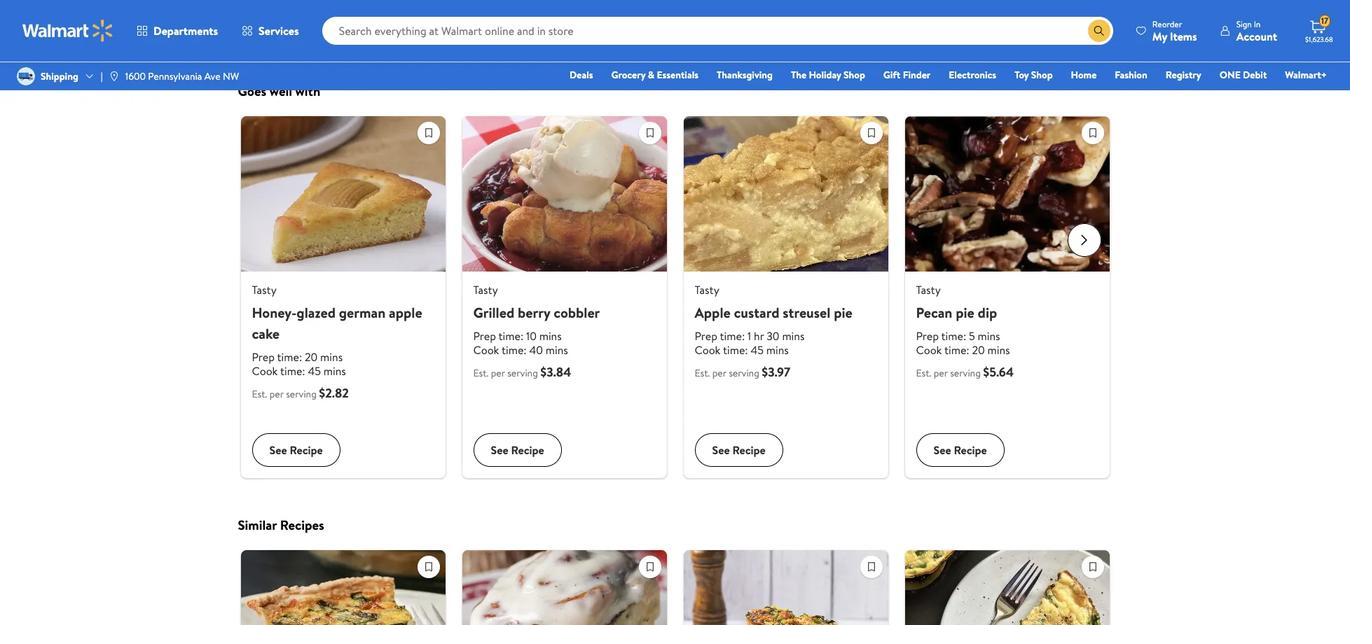 Task type: locate. For each thing, give the bounding box(es) containing it.
1 vertical spatial 45
[[308, 364, 321, 379]]

45 inside prep time: 1 hr 30 mins cook time: 45 mins
[[751, 343, 764, 358]]

recipe
[[290, 443, 323, 458], [511, 443, 544, 458], [733, 443, 766, 458], [954, 443, 987, 458]]

glazed
[[297, 303, 336, 322]]

departments button
[[125, 14, 230, 48]]

0 horizontal spatial pie
[[834, 303, 853, 322]]

dip
[[978, 303, 997, 322]]

3 product group from the left
[[684, 0, 808, 30]]

see recipe for pie
[[934, 443, 987, 458]]

mins up $5.64
[[988, 343, 1010, 358]]

shop
[[844, 68, 865, 82], [1031, 68, 1053, 82]]

3 see recipe from the left
[[712, 443, 766, 458]]

prep for grilled berry cobbler
[[473, 329, 496, 344]]

 image
[[17, 67, 35, 85], [108, 71, 120, 82]]

 image right |
[[108, 71, 120, 82]]

per down prep time: 1 hr 30 mins cook time: 45 mins
[[712, 366, 727, 380]]

apple custard streusel pie
[[695, 303, 853, 322]]

similar
[[238, 517, 277, 535]]

pie right the streusel
[[834, 303, 853, 322]]

cook for pecan pie dip
[[916, 343, 942, 358]]

per inside est. per serving $3.84
[[491, 366, 505, 380]]

one debit link
[[1214, 67, 1274, 83]]

time: up est. per serving $5.64
[[945, 343, 970, 358]]

tasty up pecan
[[916, 282, 941, 298]]

45 left 30
[[751, 343, 764, 358]]

cook down pecan
[[916, 343, 942, 358]]

see recipe
[[269, 443, 323, 458], [491, 443, 544, 458], [712, 443, 766, 458], [934, 443, 987, 458]]

honey-glazed german apple cake
[[252, 303, 422, 343]]

20
[[972, 343, 985, 358], [305, 350, 318, 365]]

time: left 5
[[942, 329, 967, 344]]

deals link
[[563, 67, 600, 83]]

0 horizontal spatial shop
[[844, 68, 865, 82]]

0 horizontal spatial 45
[[308, 364, 321, 379]]

debit
[[1243, 68, 1267, 82]]

next slide of list image
[[1068, 224, 1101, 257]]

cobbler
[[554, 303, 600, 322]]

prep inside prep time: 10 mins cook time: 40 mins
[[473, 329, 496, 344]]

20 up est. per serving $5.64
[[972, 343, 985, 358]]

recipe for glazed
[[290, 443, 323, 458]]

thanksgiving
[[717, 68, 773, 82]]

one
[[1220, 68, 1241, 82]]

serving inside est. per serving $3.97
[[729, 366, 760, 380]]

est. down prep time: 20 mins cook time: 45 mins
[[252, 387, 267, 401]]

prep for honey-glazed german apple cake
[[252, 350, 275, 365]]

2 see recipe from the left
[[491, 443, 544, 458]]

electronics
[[949, 68, 997, 82]]

per
[[491, 366, 505, 380], [712, 366, 727, 380], [934, 366, 948, 380], [270, 387, 284, 401]]

tasty
[[252, 282, 277, 298], [473, 282, 498, 298], [695, 282, 720, 298], [916, 282, 941, 298]]

2 see from the left
[[491, 443, 508, 458]]

recipes
[[280, 517, 324, 535]]

est. down prep time: 1 hr 30 mins cook time: 45 mins
[[695, 366, 710, 380]]

saved image
[[639, 122, 661, 143], [418, 557, 439, 578], [1082, 557, 1103, 578]]

serving inside est. per serving $5.64
[[950, 366, 981, 380]]

in
[[1254, 18, 1261, 30]]

tasty up "apple"
[[695, 282, 720, 298]]

40
[[529, 343, 543, 358]]

1 tasty from the left
[[252, 282, 277, 298]]

4 recipe from the left
[[954, 443, 987, 458]]

3 recipe from the left
[[733, 443, 766, 458]]

mins right 30
[[782, 329, 805, 344]]

est. inside est. per serving $3.84
[[473, 366, 489, 380]]

hr
[[754, 329, 764, 344]]

tasty for pecan pie dip
[[916, 282, 941, 298]]

similar recipes
[[238, 517, 324, 535]]

 image left shipping
[[17, 67, 35, 85]]

tasty for grilled berry cobbler
[[473, 282, 498, 298]]

0 vertical spatial 45
[[751, 343, 764, 358]]

prep inside prep time: 20 mins cook time: 45 mins
[[252, 350, 275, 365]]

prep down cake
[[252, 350, 275, 365]]

0 horizontal spatial saved image
[[418, 557, 439, 578]]

est. inside est. per serving $5.64
[[916, 366, 932, 380]]

serving down 40
[[507, 366, 538, 380]]

nw
[[223, 69, 239, 83]]

serving down prep time: 20 mins cook time: 45 mins
[[286, 387, 317, 401]]

4 tasty from the left
[[916, 282, 941, 298]]

per down prep time: 20 mins cook time: 45 mins
[[270, 387, 284, 401]]

gift finder
[[884, 68, 931, 82]]

mins right 5
[[978, 329, 1000, 344]]

toy shop link
[[1009, 67, 1059, 83]]

per down prep time: 10 mins cook time: 40 mins
[[491, 366, 505, 380]]

saved image
[[418, 122, 439, 143], [861, 122, 882, 143], [1082, 122, 1103, 143], [639, 557, 661, 578], [861, 557, 882, 578]]

3 tasty from the left
[[695, 282, 720, 298]]

est. per serving $3.84
[[473, 364, 571, 381]]

see recipe for berry
[[491, 443, 544, 458]]

see recipe for custard
[[712, 443, 766, 458]]

per for apple custard streusel pie
[[712, 366, 727, 380]]

gift finder link
[[877, 67, 937, 83]]

45
[[751, 343, 764, 358], [308, 364, 321, 379]]

1 horizontal spatial pie
[[956, 303, 975, 322]]

est. per serving $2.82
[[252, 385, 349, 402]]

serving
[[507, 366, 538, 380], [729, 366, 760, 380], [950, 366, 981, 380], [286, 387, 317, 401]]

prep time: 5 mins cook time: 20 mins
[[916, 329, 1010, 358]]

departments
[[153, 23, 218, 39]]

cook down "apple"
[[695, 343, 721, 358]]

$3.84
[[540, 364, 571, 381]]

pecan
[[916, 303, 953, 322]]

with
[[295, 82, 320, 100]]

cook down grilled
[[473, 343, 499, 358]]

est.
[[473, 366, 489, 380], [695, 366, 710, 380], [916, 366, 932, 380], [252, 387, 267, 401]]

Walmart Site-Wide search field
[[322, 17, 1113, 45]]

prep down pecan
[[916, 329, 939, 344]]

thanksgiving link
[[711, 67, 779, 83]]

registry
[[1166, 68, 1202, 82]]

prep inside prep time: 5 mins cook time: 20 mins
[[916, 329, 939, 344]]

$1,623.68
[[1306, 34, 1333, 44]]

 image for 1600 pennsylvania ave nw
[[108, 71, 120, 82]]

holiday
[[809, 68, 841, 82]]

1 horizontal spatial 20
[[972, 343, 985, 358]]

services
[[259, 23, 299, 39]]

walmart+
[[1286, 68, 1327, 82]]

est. down prep time: 5 mins cook time: 20 mins
[[916, 366, 932, 380]]

5
[[969, 329, 975, 344]]

$3.97
[[762, 364, 791, 381]]

shop right holiday
[[844, 68, 865, 82]]

est. for apple custard streusel pie
[[695, 366, 710, 380]]

tasty up grilled
[[473, 282, 498, 298]]

2 product group from the left
[[396, 0, 520, 30]]

2 recipe from the left
[[511, 443, 544, 458]]

$5.64
[[983, 364, 1014, 381]]

3 see from the left
[[712, 443, 730, 458]]

cook inside prep time: 20 mins cook time: 45 mins
[[252, 364, 278, 379]]

walmart+ link
[[1279, 67, 1334, 83]]

shop right toy
[[1031, 68, 1053, 82]]

17
[[1322, 15, 1329, 27]]

time: down cake
[[277, 350, 302, 365]]

prep for pecan pie dip
[[916, 329, 939, 344]]

time: left 10
[[499, 329, 524, 344]]

reorder
[[1153, 18, 1182, 30]]

serving down prep time: 5 mins cook time: 20 mins
[[950, 366, 981, 380]]

est. for pecan pie dip
[[916, 366, 932, 380]]

0 horizontal spatial  image
[[17, 67, 35, 85]]

apple custard streusel pie image
[[684, 116, 888, 272]]

0 horizontal spatial 20
[[305, 350, 318, 365]]

1 horizontal spatial  image
[[108, 71, 120, 82]]

1 horizontal spatial 45
[[751, 343, 764, 358]]

1600
[[125, 69, 146, 83]]

1 horizontal spatial shop
[[1031, 68, 1053, 82]]

the
[[791, 68, 807, 82]]

per inside est. per serving $2.82
[[270, 387, 284, 401]]

1 see recipe from the left
[[269, 443, 323, 458]]

prep down "apple"
[[695, 329, 718, 344]]

est. down prep time: 10 mins cook time: 40 mins
[[473, 366, 489, 380]]

grocery & essentials
[[611, 68, 699, 82]]

honey-
[[252, 303, 297, 322]]

apple
[[389, 303, 422, 322]]

see recipe for glazed
[[269, 443, 323, 458]]

 image for shipping
[[17, 67, 35, 85]]

prep time: 20 mins cook time: 45 mins
[[252, 350, 346, 379]]

product group
[[252, 0, 376, 30], [396, 0, 520, 30], [684, 0, 808, 30], [971, 0, 1096, 30]]

serving inside est. per serving $2.82
[[286, 387, 317, 401]]

pie left dip
[[956, 303, 975, 322]]

product group containing 448
[[396, 0, 520, 30]]

recipe for pie
[[954, 443, 987, 458]]

search icon image
[[1094, 25, 1105, 36]]

2 tasty from the left
[[473, 282, 498, 298]]

mins up $2.82
[[324, 364, 346, 379]]

time: left 1
[[720, 329, 745, 344]]

45 inside prep time: 20 mins cook time: 45 mins
[[308, 364, 321, 379]]

grilled berry cobbler image
[[462, 116, 667, 272]]

est. inside est. per serving $3.97
[[695, 366, 710, 380]]

45 up est. per serving $2.82
[[308, 364, 321, 379]]

tasty up honey-
[[252, 282, 277, 298]]

per down prep time: 5 mins cook time: 20 mins
[[934, 366, 948, 380]]

prep time: 10 mins cook time: 40 mins
[[473, 329, 568, 358]]

serving inside est. per serving $3.84
[[507, 366, 538, 380]]

&
[[648, 68, 655, 82]]

per inside est. per serving $5.64
[[934, 366, 948, 380]]

serving for pie
[[950, 366, 981, 380]]

per inside est. per serving $3.97
[[712, 366, 727, 380]]

registry link
[[1160, 67, 1208, 83]]

cook inside prep time: 5 mins cook time: 20 mins
[[916, 343, 942, 358]]

recipe for berry
[[511, 443, 544, 458]]

see
[[269, 443, 287, 458], [491, 443, 508, 458], [712, 443, 730, 458], [934, 443, 951, 458]]

1 see from the left
[[269, 443, 287, 458]]

grilled
[[473, 303, 515, 322]]

prep for apple custard streusel pie
[[695, 329, 718, 344]]

prep down grilled
[[473, 329, 496, 344]]

prep
[[473, 329, 496, 344], [695, 329, 718, 344], [916, 329, 939, 344], [252, 350, 275, 365]]

prep time: 1 hr 30 mins cook time: 45 mins
[[695, 329, 805, 358]]

cook down cake
[[252, 364, 278, 379]]

1 recipe from the left
[[290, 443, 323, 458]]

cook
[[473, 343, 499, 358], [695, 343, 721, 358], [916, 343, 942, 358], [252, 364, 278, 379]]

4 see recipe from the left
[[934, 443, 987, 458]]

goes
[[238, 82, 267, 100]]

see for honey-glazed german apple cake
[[269, 443, 287, 458]]

time:
[[499, 329, 524, 344], [720, 329, 745, 344], [942, 329, 967, 344], [502, 343, 527, 358], [723, 343, 748, 358], [945, 343, 970, 358], [277, 350, 302, 365], [280, 364, 305, 379]]

est. per serving $3.97
[[695, 364, 791, 381]]

20 up est. per serving $2.82
[[305, 350, 318, 365]]

est. per serving $5.64
[[916, 364, 1014, 381]]

cook inside prep time: 10 mins cook time: 40 mins
[[473, 343, 499, 358]]

serving down prep time: 1 hr 30 mins cook time: 45 mins
[[729, 366, 760, 380]]

est. inside est. per serving $2.82
[[252, 387, 267, 401]]

4 see from the left
[[934, 443, 951, 458]]

prep inside prep time: 1 hr 30 mins cook time: 45 mins
[[695, 329, 718, 344]]

1 horizontal spatial saved image
[[639, 122, 661, 143]]



Task type: describe. For each thing, give the bounding box(es) containing it.
goes well with
[[238, 82, 320, 100]]

30
[[767, 329, 780, 344]]

home link
[[1065, 67, 1103, 83]]

1 shop from the left
[[844, 68, 865, 82]]

time: up est. per serving $3.97 on the right of the page
[[723, 343, 748, 358]]

mins up $3.97 at the bottom
[[767, 343, 789, 358]]

grocery
[[611, 68, 646, 82]]

electronics link
[[943, 67, 1003, 83]]

1 pie from the left
[[834, 303, 853, 322]]

fashion
[[1115, 68, 1148, 82]]

serving for glazed
[[286, 387, 317, 401]]

time: left 40
[[502, 343, 527, 358]]

finder
[[903, 68, 931, 82]]

pecan pie dip
[[916, 303, 997, 322]]

gift
[[884, 68, 901, 82]]

saved image for honey-glazed german apple cake
[[418, 122, 439, 143]]

4 product group from the left
[[971, 0, 1096, 30]]

the holiday shop link
[[785, 67, 872, 83]]

essentials
[[657, 68, 699, 82]]

my
[[1153, 28, 1168, 44]]

1
[[748, 329, 751, 344]]

10
[[526, 329, 537, 344]]

mins down honey-glazed german apple cake
[[320, 350, 343, 365]]

241
[[872, 18, 884, 30]]

apple
[[695, 303, 731, 322]]

custard
[[734, 303, 780, 322]]

streusel
[[783, 303, 831, 322]]

per for honey-glazed german apple cake
[[270, 387, 284, 401]]

per for pecan pie dip
[[934, 366, 948, 380]]

see for pecan pie dip
[[934, 443, 951, 458]]

see for apple custard streusel pie
[[712, 443, 730, 458]]

serving for custard
[[729, 366, 760, 380]]

recipe for custard
[[733, 443, 766, 458]]

reorder my items
[[1153, 18, 1197, 44]]

1600 pennsylvania ave nw
[[125, 69, 239, 83]]

shipping
[[41, 69, 78, 83]]

pennsylvania
[[148, 69, 202, 83]]

2 horizontal spatial saved image
[[1082, 557, 1103, 578]]

20 inside prep time: 20 mins cook time: 45 mins
[[305, 350, 318, 365]]

cook for grilled berry cobbler
[[473, 343, 499, 358]]

|
[[101, 69, 103, 83]]

german
[[339, 303, 386, 322]]

one debit
[[1220, 68, 1267, 82]]

saved image for pecan pie dip
[[1082, 122, 1103, 143]]

items
[[1170, 28, 1197, 44]]

cook inside prep time: 1 hr 30 mins cook time: 45 mins
[[695, 343, 721, 358]]

ave
[[204, 69, 220, 83]]

toy
[[1015, 68, 1029, 82]]

3047
[[728, 18, 747, 30]]

per for grilled berry cobbler
[[491, 366, 505, 380]]

services button
[[230, 14, 311, 48]]

deals
[[570, 68, 593, 82]]

1 product group from the left
[[252, 0, 376, 30]]

serving for berry
[[507, 366, 538, 380]]

cake
[[252, 324, 280, 343]]

home
[[1071, 68, 1097, 82]]

2 shop from the left
[[1031, 68, 1053, 82]]

account
[[1237, 28, 1278, 44]]

the holiday shop
[[791, 68, 865, 82]]

mins right 10
[[539, 329, 562, 344]]

448
[[441, 18, 456, 30]]

walmart image
[[22, 20, 114, 42]]

berry
[[518, 303, 550, 322]]

grilled berry cobbler
[[473, 303, 600, 322]]

grocery & essentials link
[[605, 67, 705, 83]]

mins right 40
[[546, 343, 568, 358]]

$2.82
[[319, 385, 349, 402]]

fashion link
[[1109, 67, 1154, 83]]

Search search field
[[322, 17, 1113, 45]]

2 pie from the left
[[956, 303, 975, 322]]

toy shop
[[1015, 68, 1053, 82]]

tasty for honey-glazed german apple cake
[[252, 282, 277, 298]]

see for grilled berry cobbler
[[491, 443, 508, 458]]

tasty for apple custard streusel pie
[[695, 282, 720, 298]]

20 inside prep time: 5 mins cook time: 20 mins
[[972, 343, 985, 358]]

cook for honey-glazed german apple cake
[[252, 364, 278, 379]]

est. for grilled berry cobbler
[[473, 366, 489, 380]]

391
[[585, 18, 596, 30]]

honey-glazed german apple cake image
[[241, 116, 445, 272]]

est. for honey-glazed german apple cake
[[252, 387, 267, 401]]

well
[[270, 82, 292, 100]]

sign
[[1237, 18, 1252, 30]]

time: up est. per serving $2.82
[[280, 364, 305, 379]]

product group containing 3047
[[684, 0, 808, 30]]

sign in account
[[1237, 18, 1278, 44]]

pecan pie dip image
[[905, 116, 1110, 272]]

saved image for apple custard streusel pie
[[861, 122, 882, 143]]



Task type: vqa. For each thing, say whether or not it's contained in the screenshot.
3rd Saved image from left
yes



